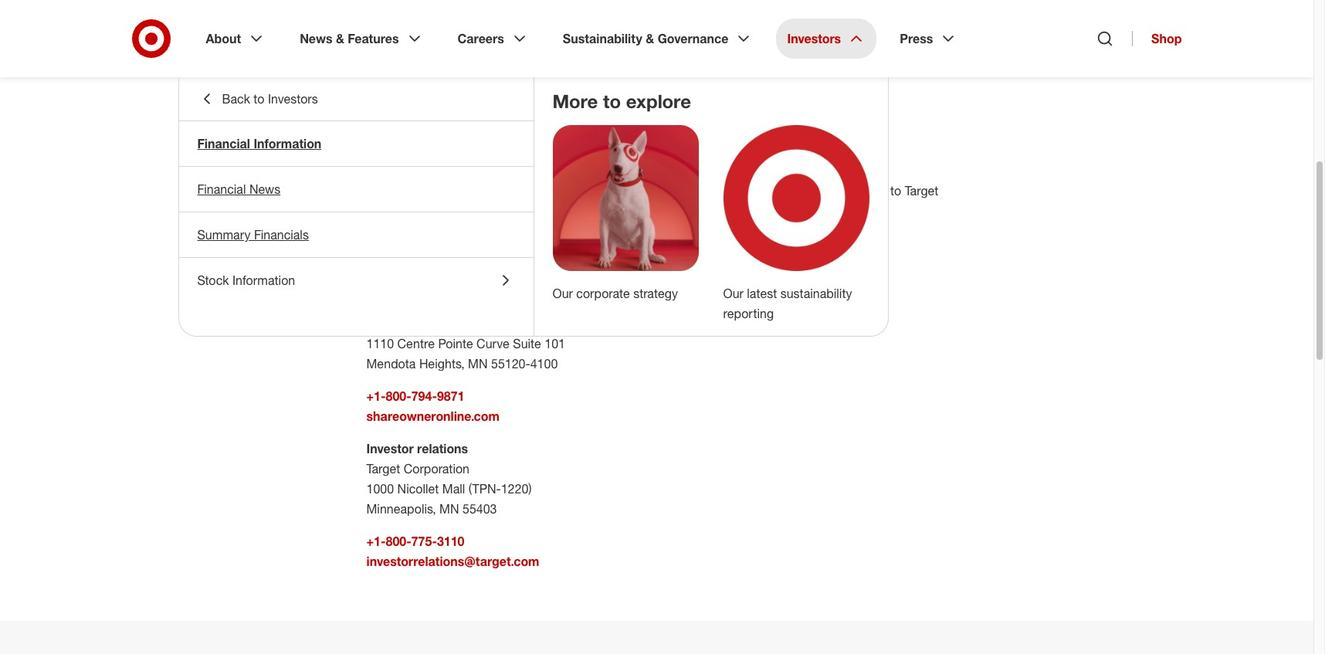 Task type: locate. For each thing, give the bounding box(es) containing it.
+1- down mendota
[[366, 389, 386, 404]]

information down summary financials
[[232, 273, 295, 288]]

name,
[[498, 183, 531, 198]]

1 horizontal spatial mn
[[468, 356, 488, 372]]

press
[[900, 31, 933, 46]]

corporation
[[404, 461, 470, 477]]

stock
[[197, 273, 229, 288]]

strategy
[[634, 286, 678, 301]]

financial for financial information
[[197, 136, 250, 151]]

0 horizontal spatial mn
[[440, 501, 459, 517]]

investor
[[366, 131, 485, 168], [366, 441, 414, 456]]

news left features
[[300, 31, 333, 46]]

1 horizontal spatial our
[[723, 286, 744, 301]]

0 vertical spatial 800-
[[386, 389, 411, 404]]

1 800- from the top
[[386, 389, 411, 404]]

0 vertical spatial financial
[[197, 136, 250, 151]]

0 vertical spatial investor
[[366, 131, 485, 168]]

& left features
[[336, 31, 344, 46]]

800-
[[386, 389, 411, 404], [386, 534, 411, 549]]

information down back to investors
[[254, 136, 322, 151]]

0 horizontal spatial &
[[336, 31, 344, 46]]

include
[[427, 183, 467, 198]]

& left governance
[[646, 31, 654, 46]]

sustainability & governance link
[[552, 19, 764, 59]]

shareowneronline.com
[[366, 409, 500, 424]]

financial
[[197, 136, 250, 151], [197, 182, 246, 197]]

target up 1000
[[366, 461, 400, 477]]

financials
[[254, 227, 309, 243]]

our inside 'our latest sustainability reporting'
[[723, 286, 744, 301]]

our corporate strategy
[[553, 286, 678, 301]]

information for stock information
[[232, 273, 295, 288]]

+1- for +1-800-794-9871
[[366, 389, 386, 404]]

1 vertical spatial financial
[[197, 182, 246, 197]]

about link
[[195, 19, 277, 59]]

1 financial from the top
[[197, 136, 250, 151]]

mn
[[468, 356, 488, 372], [440, 501, 459, 517]]

1 horizontal spatial &
[[646, 31, 654, 46]]

investor for investor contacts
[[366, 131, 485, 168]]

suite
[[513, 336, 541, 351]]

stock information link
[[179, 258, 533, 303]]

1 vertical spatial your
[[414, 203, 438, 219]]

+1- down minneapolis,
[[366, 534, 386, 549]]

1 vertical spatial target
[[366, 461, 400, 477]]

2 investor from the top
[[366, 441, 414, 456]]

1000
[[366, 481, 394, 497]]

+1-800-775-3110 investorrelations@target.com
[[366, 534, 539, 569]]

800- down minneapolis,
[[386, 534, 411, 549]]

to right more
[[603, 90, 621, 113]]

& for news
[[336, 31, 344, 46]]

investor up 1000
[[366, 441, 414, 456]]

mn inside investor relations target corporation 1000 nicollet mall (tpn-1220) minneapolis, mn 55403
[[440, 501, 459, 517]]

1 horizontal spatial target
[[905, 183, 939, 198]]

number,
[[671, 183, 716, 198]]

1 +1- from the top
[[366, 389, 386, 404]]

information
[[254, 136, 322, 151], [232, 273, 295, 288]]

about
[[206, 31, 241, 46]]

1 vertical spatial mn
[[440, 501, 459, 517]]

+1- inside the +1-800-775-3110 investorrelations@target.com
[[366, 534, 386, 549]]

2 +1- from the top
[[366, 534, 386, 549]]

financial down back
[[197, 136, 250, 151]]

press link
[[889, 19, 969, 59]]

0 horizontal spatial investors
[[268, 91, 318, 107]]

financial information link
[[179, 121, 533, 166]]

reference
[[835, 183, 887, 198]]

downloadable transcript link
[[366, 18, 513, 33]]

1 our from the left
[[553, 286, 573, 301]]

investor relations target corporation 1000 nicollet mall (tpn-1220) minneapolis, mn 55403
[[366, 441, 532, 517]]

our
[[553, 286, 573, 301], [723, 286, 744, 301]]

2 our from the left
[[723, 286, 744, 301]]

0 vertical spatial mn
[[468, 356, 488, 372]]

2 800- from the top
[[386, 534, 411, 549]]

0 vertical spatial your
[[470, 183, 494, 198]]

1 vertical spatial investor
[[366, 441, 414, 456]]

800- down mendota
[[386, 389, 411, 404]]

2 financial from the top
[[197, 182, 246, 197]]

eq
[[366, 256, 383, 271]]

your right of
[[414, 203, 438, 219]]

to right reference
[[891, 183, 902, 198]]

sure
[[385, 183, 409, 198]]

financial up summary
[[197, 182, 246, 197]]

investors
[[787, 31, 841, 46], [268, 91, 318, 107]]

investor up include
[[366, 131, 485, 168]]

to right sure
[[412, 183, 423, 198]]

email
[[719, 183, 749, 198]]

summary financials link
[[179, 212, 533, 257]]

mn down mall
[[440, 501, 459, 517]]

investor contacts
[[366, 131, 622, 168]]

0 horizontal spatial target
[[366, 461, 400, 477]]

mn down "curve" at left bottom
[[468, 356, 488, 372]]

+1- for +1-800-775-3110
[[366, 534, 386, 549]]

1 vertical spatial +1-
[[366, 534, 386, 549]]

target
[[905, 183, 939, 198], [366, 461, 400, 477]]

our latest sustainability reporting link
[[723, 286, 852, 321]]

contact
[[454, 236, 499, 251]]

daytime
[[585, 183, 630, 198]]

our up reporting
[[723, 286, 744, 301]]

+1- inside +1-800-794-9871 shareowneronline.com
[[366, 389, 386, 404]]

financial for financial news
[[197, 182, 246, 197]]

investor inside investor relations target corporation 1000 nicollet mall (tpn-1220) minneapolis, mn 55403
[[366, 441, 414, 456]]

our corporate strategy link
[[553, 286, 678, 301]]

target bullseye logo image
[[723, 125, 869, 271]]

800- inside +1-800-794-9871 shareowneronline.com
[[386, 389, 411, 404]]

features
[[348, 31, 399, 46]]

mall
[[442, 481, 465, 497]]

news down financial information
[[249, 182, 281, 197]]

1 investor from the top
[[366, 131, 485, 168]]

1 vertical spatial investors
[[268, 91, 318, 107]]

heights,
[[419, 356, 465, 372]]

0 vertical spatial target
[[905, 183, 939, 198]]

investorrelations@target.com
[[366, 554, 539, 569]]

target's mascot bullseye in front of red background image
[[553, 125, 699, 271]]

2 & from the left
[[646, 31, 654, 46]]

your
[[470, 183, 494, 198], [414, 203, 438, 219]]

800- for 794-
[[386, 389, 411, 404]]

to inside button
[[254, 91, 265, 107]]

1 vertical spatial news
[[249, 182, 281, 197]]

800- inside the +1-800-775-3110 investorrelations@target.com
[[386, 534, 411, 549]]

1 vertical spatial 800-
[[386, 534, 411, 549]]

target right reference
[[905, 183, 939, 198]]

0 vertical spatial information
[[254, 136, 322, 151]]

to right back
[[254, 91, 265, 107]]

1 & from the left
[[336, 31, 344, 46]]

1 horizontal spatial your
[[470, 183, 494, 198]]

investor for investor relations target corporation 1000 nicollet mall (tpn-1220) minneapolis, mn 55403
[[366, 441, 414, 456]]

transfer
[[366, 236, 414, 251]]

1 vertical spatial information
[[232, 273, 295, 288]]

be sure to include your name, address, daytime phone number, email address and a reference to target on all of your correspondence.
[[366, 183, 939, 219]]

sustainability
[[781, 286, 852, 301]]

your up 'correspondence.'
[[470, 183, 494, 198]]

investorrelations@target.com link
[[366, 554, 539, 569]]

0 vertical spatial +1-
[[366, 389, 386, 404]]

1 horizontal spatial investors
[[787, 31, 841, 46]]

1220)
[[501, 481, 532, 497]]

to
[[603, 90, 621, 113], [254, 91, 265, 107], [412, 183, 423, 198], [891, 183, 902, 198]]

financial information
[[197, 136, 322, 151]]

1 horizontal spatial news
[[300, 31, 333, 46]]

sustainability & governance
[[563, 31, 729, 46]]

news
[[300, 31, 333, 46], [249, 182, 281, 197]]

our left corporate at top
[[553, 286, 573, 301]]

0 horizontal spatial our
[[553, 286, 573, 301]]

all
[[384, 203, 396, 219]]



Task type: vqa. For each thing, say whether or not it's contained in the screenshot.
History
no



Task type: describe. For each thing, give the bounding box(es) containing it.
nicollet
[[397, 481, 439, 497]]

mendota
[[366, 356, 416, 372]]

financial news link
[[179, 167, 533, 212]]

stock information
[[197, 273, 295, 288]]

target inside "be sure to include your name, address, daytime phone number, email address and a reference to target on all of your correspondence."
[[905, 183, 939, 198]]

+1-800-794-9871 shareowneronline.com
[[366, 389, 500, 424]]

transcript
[[454, 18, 513, 33]]

centre
[[397, 336, 435, 351]]

back to investors button
[[179, 77, 533, 120]]

our for our latest sustainability reporting
[[723, 286, 744, 301]]

on
[[366, 203, 380, 219]]

794-
[[411, 389, 437, 404]]

more
[[553, 90, 598, 113]]

mn inside 1110 centre pointe curve suite 101 mendota heights, mn 55120-4100
[[468, 356, 488, 372]]

and
[[800, 183, 821, 198]]

back
[[222, 91, 250, 107]]

reporting
[[723, 306, 774, 321]]

information
[[503, 236, 570, 251]]

explore
[[626, 90, 691, 113]]

55403
[[463, 501, 497, 517]]

1110 centre pointe curve suite 101 mendota heights, mn 55120-4100
[[366, 336, 565, 372]]

address
[[752, 183, 797, 198]]

be
[[366, 183, 382, 198]]

of
[[399, 203, 410, 219]]

careers
[[458, 31, 504, 46]]

site navigation element
[[0, 0, 1325, 654]]

summary financials
[[197, 227, 309, 243]]

+1-800-775-3110 link
[[366, 534, 465, 549]]

correspondence.
[[441, 203, 535, 219]]

infographic link
[[366, 38, 452, 53]]

sustainability
[[563, 31, 642, 46]]

news & features link
[[289, 19, 435, 59]]

+1-800-794-9871 link
[[366, 389, 465, 404]]

& for sustainability
[[646, 31, 654, 46]]

55120-
[[491, 356, 530, 372]]

curve
[[477, 336, 510, 351]]

investors inside button
[[268, 91, 318, 107]]

contacts
[[493, 131, 622, 168]]

shareowner
[[387, 256, 453, 271]]

775-
[[411, 534, 437, 549]]

summary
[[197, 227, 251, 243]]

relations
[[417, 441, 468, 456]]

a
[[825, 183, 831, 198]]

0 vertical spatial news
[[300, 31, 333, 46]]

800- for 775-
[[386, 534, 411, 549]]

101
[[545, 336, 565, 351]]

9871
[[437, 389, 465, 404]]

shop link
[[1132, 31, 1182, 46]]

services
[[457, 256, 505, 271]]

corporate
[[576, 286, 630, 301]]

1110
[[366, 336, 394, 351]]

minneapolis,
[[366, 501, 436, 517]]

more to explore
[[553, 90, 691, 113]]

transfer agent contact information eq shareowner services
[[366, 236, 570, 271]]

infographic
[[366, 38, 434, 53]]

3110
[[437, 534, 465, 549]]

back to investors
[[222, 91, 318, 107]]

target inside investor relations target corporation 1000 nicollet mall (tpn-1220) minneapolis, mn 55403
[[366, 461, 400, 477]]

address,
[[535, 183, 582, 198]]

4100
[[530, 356, 558, 372]]

0 horizontal spatial your
[[414, 203, 438, 219]]

phone
[[633, 183, 668, 198]]

our for our corporate strategy
[[553, 286, 573, 301]]

0 vertical spatial investors
[[787, 31, 841, 46]]

(tpn-
[[469, 481, 501, 497]]

shop
[[1152, 31, 1182, 46]]

shareowneronline.com link
[[366, 409, 500, 424]]

investors link
[[777, 19, 877, 59]]

downloadable transcript infographic
[[366, 18, 513, 53]]

downloadable
[[366, 18, 450, 33]]

latest
[[747, 286, 777, 301]]

news & features
[[300, 31, 399, 46]]

pointe
[[438, 336, 473, 351]]

our latest sustainability reporting
[[723, 286, 852, 321]]

financial news
[[197, 182, 281, 197]]

careers link
[[447, 19, 540, 59]]

0 horizontal spatial news
[[249, 182, 281, 197]]

governance
[[658, 31, 729, 46]]

information for financial information
[[254, 136, 322, 151]]



